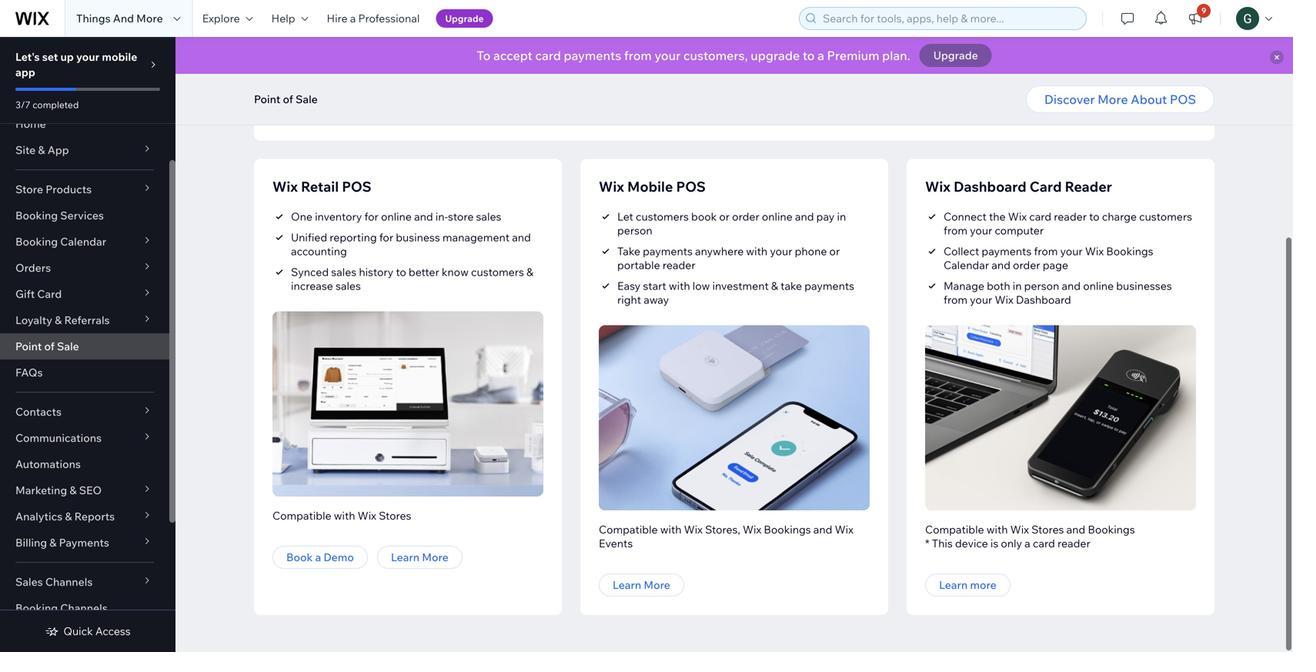 Task type: vqa. For each thing, say whether or not it's contained in the screenshot.
Loyalty & Referrals Dropdown Button
yes



Task type: describe. For each thing, give the bounding box(es) containing it.
faqs link
[[0, 360, 169, 386]]

referrals
[[64, 313, 110, 327]]

*
[[925, 537, 930, 550]]

from up collect
[[944, 224, 968, 237]]

professional
[[358, 12, 420, 25]]

with for wix mobile pos
[[660, 523, 682, 536]]

reporting
[[330, 231, 377, 244]]

your left retail,
[[458, 95, 484, 110]]

to
[[477, 48, 491, 63]]

card inside gift card popup button
[[37, 287, 62, 301]]

booking services
[[15, 209, 104, 222]]

hire a professional
[[327, 12, 420, 25]]

person inside let customers book or order online and pay in person take payments anywhere with your phone or portable reader easy start with low investment & take payments right away
[[617, 224, 653, 237]]

& for reports
[[65, 510, 72, 523]]

increase
[[291, 279, 333, 293]]

connect for connect a card reader to your retail, mobile or dashboard pos
[[312, 95, 361, 110]]

phone
[[795, 244, 827, 258]]

wix mobile pos
[[599, 178, 706, 195]]

sale for point of sale button
[[296, 92, 318, 106]]

payments right take
[[805, 279, 855, 293]]

history
[[359, 265, 394, 279]]

reader inside let customers book or order online and pay in person take payments anywhere with your phone or portable reader easy start with low investment & take payments right away
[[663, 258, 696, 272]]

your inside let customers book or order online and pay in person take payments anywhere with your phone or portable reader easy start with low investment & take payments right away
[[770, 244, 793, 258]]

one inventory for online and in-store sales unified reporting for business management and accounting synced sales history to better know customers & increase sales
[[291, 210, 534, 293]]

computer
[[995, 224, 1044, 237]]

billing
[[15, 536, 47, 549]]

charge
[[1102, 210, 1137, 223]]

analytics & reports
[[15, 510, 115, 523]]

Search for tools, apps, help & more... field
[[818, 8, 1082, 29]]

in inside let customers book or order online and pay in person take payments anywhere with your phone or portable reader easy start with low investment & take payments right away
[[837, 210, 846, 223]]

loyalty
[[15, 313, 52, 327]]

portable
[[617, 258, 660, 272]]

site & app
[[15, 143, 69, 157]]

from inside alert
[[624, 48, 652, 63]]

page
[[1043, 258, 1069, 272]]

retail
[[301, 178, 339, 195]]

gift card
[[15, 287, 62, 301]]

contacts
[[15, 405, 62, 418]]

bookings for wix mobile pos
[[764, 523, 811, 536]]

and inside compatible with wix stores and bookings * this device is only a card reader
[[1067, 523, 1086, 536]]

your down the
[[970, 224, 993, 237]]

easy
[[617, 279, 641, 293]]

& inside let customers book or order online and pay in person take payments anywhere with your phone or portable reader easy start with low investment & take payments right away
[[771, 279, 778, 293]]

store products
[[15, 182, 92, 196]]

upgrade
[[751, 48, 800, 63]]

seo
[[79, 484, 102, 497]]

better
[[409, 265, 439, 279]]

gift
[[15, 287, 35, 301]]

pos right dashboard at the top of page
[[645, 95, 671, 110]]

& for payments
[[49, 536, 57, 549]]

let customers book or order online and pay in person take payments anywhere with your phone or portable reader easy start with low investment & take payments right away
[[617, 210, 855, 306]]

your inside let's set up your mobile app
[[76, 50, 100, 64]]

3
[[287, 95, 295, 110]]

a inside compatible with wix stores and bookings * this device is only a card reader
[[1025, 537, 1031, 550]]

stores for pos
[[379, 509, 411, 522]]

learn more for the top learn more button
[[391, 551, 449, 564]]

explore
[[202, 12, 240, 25]]

learn more
[[939, 578, 997, 592]]

your up page
[[1061, 244, 1083, 258]]

marketing & seo button
[[0, 477, 169, 504]]

things
[[76, 12, 111, 25]]

pos up the 'inventory'
[[342, 178, 372, 195]]

point of sale button
[[246, 88, 326, 111]]

faqs
[[15, 366, 43, 379]]

sales down history
[[336, 279, 361, 293]]

point for "point of sale" link
[[15, 340, 42, 353]]

from up page
[[1034, 244, 1058, 258]]

wix inside compatible with wix stores and bookings * this device is only a card reader
[[1011, 523, 1029, 536]]

business
[[396, 231, 440, 244]]

channels for sales channels
[[45, 575, 93, 589]]

completed
[[32, 99, 79, 110]]

booking channels
[[15, 601, 108, 615]]

3/7
[[15, 99, 30, 110]]

analytics & reports button
[[0, 504, 169, 530]]

to left retail,
[[443, 95, 455, 110]]

reader inside connect the wix card reader to charge customers from your computer collect payments from your wix bookings calendar and order page manage both in person and online businesses from your wix dashboard
[[1054, 210, 1087, 223]]

discover more about pos
[[1045, 92, 1196, 107]]

3 .
[[287, 95, 298, 110]]

marketing & seo
[[15, 484, 102, 497]]

access
[[95, 624, 131, 638]]

up
[[60, 50, 74, 64]]

set
[[42, 50, 58, 64]]

a for hire a professional
[[350, 12, 356, 25]]

book
[[691, 210, 717, 223]]

0 horizontal spatial learn
[[391, 551, 420, 564]]

customers inside let customers book or order online and pay in person take payments anywhere with your phone or portable reader easy start with low investment & take payments right away
[[636, 210, 689, 223]]

dashboard
[[580, 95, 642, 110]]

2 horizontal spatial or
[[830, 244, 840, 258]]

0 vertical spatial dashboard
[[954, 178, 1027, 195]]

gift card button
[[0, 281, 169, 307]]

pos up book
[[676, 178, 706, 195]]

quick access
[[63, 624, 131, 638]]

in inside connect the wix card reader to charge customers from your computer collect payments from your wix bookings calendar and order page manage both in person and online businesses from your wix dashboard
[[1013, 279, 1022, 293]]

book a demo
[[286, 551, 354, 564]]

quick
[[63, 624, 93, 638]]

more for the discover more about pos button
[[1098, 92, 1128, 107]]

anywhere
[[695, 244, 744, 258]]

things and more
[[76, 12, 163, 25]]

products
[[46, 182, 92, 196]]

customers,
[[684, 48, 748, 63]]

9
[[1202, 6, 1207, 15]]

& for seo
[[70, 484, 77, 497]]

calendar inside connect the wix card reader to charge customers from your computer collect payments from your wix bookings calendar and order page manage both in person and online businesses from your wix dashboard
[[944, 258, 989, 272]]

more for the top learn more button
[[422, 551, 449, 564]]

9 button
[[1179, 0, 1213, 37]]

wix dashboard card reader
[[925, 178, 1112, 195]]

the
[[989, 210, 1006, 223]]

plan.
[[882, 48, 911, 63]]

marketing
[[15, 484, 67, 497]]

to inside connect the wix card reader to charge customers from your computer collect payments from your wix bookings calendar and order page manage both in person and online businesses from your wix dashboard
[[1090, 210, 1100, 223]]

automations
[[15, 457, 81, 471]]

discover
[[1045, 92, 1095, 107]]

connect the wix card reader to charge customers from your computer collect payments from your wix bookings calendar and order page manage both in person and online businesses from your wix dashboard
[[944, 210, 1193, 306]]

this
[[932, 537, 953, 550]]

stores,
[[705, 523, 741, 536]]

0 vertical spatial for
[[365, 210, 379, 223]]

only
[[1001, 537, 1022, 550]]

with for wix dashboard card reader
[[987, 523, 1008, 536]]

take
[[617, 244, 641, 258]]

sale for "point of sale" link
[[57, 340, 79, 353]]

loyalty & referrals button
[[0, 307, 169, 333]]

let's
[[15, 50, 40, 64]]

card inside connect the wix card reader to charge customers from your computer collect payments from your wix bookings calendar and order page manage both in person and online businesses from your wix dashboard
[[1030, 210, 1052, 223]]

events
[[599, 537, 633, 550]]

compatible with wix stores, wix bookings and wix events
[[599, 523, 854, 550]]

retail,
[[487, 95, 519, 110]]

online inside let customers book or order online and pay in person take payments anywhere with your phone or portable reader easy start with low investment & take payments right away
[[762, 210, 793, 223]]

low
[[693, 279, 710, 293]]



Task type: locate. For each thing, give the bounding box(es) containing it.
& left the reports on the bottom left of page
[[65, 510, 72, 523]]

a right .
[[364, 95, 371, 110]]

point of sale
[[254, 92, 318, 106], [15, 340, 79, 353]]

reader
[[402, 95, 440, 110], [1054, 210, 1087, 223], [663, 258, 696, 272], [1058, 537, 1091, 550]]

1 horizontal spatial stores
[[1032, 523, 1064, 536]]

compatible inside compatible with wix stores, wix bookings and wix events
[[599, 523, 658, 536]]

order left page
[[1013, 258, 1041, 272]]

book a demo button
[[273, 546, 368, 569]]

0 vertical spatial mobile
[[102, 50, 137, 64]]

online up business
[[381, 210, 412, 223]]

2 horizontal spatial online
[[1083, 279, 1114, 293]]

0 horizontal spatial point
[[15, 340, 42, 353]]

more for the bottom learn more button
[[644, 578, 671, 592]]

booking
[[15, 209, 58, 222], [15, 235, 58, 248], [15, 601, 58, 615]]

1 vertical spatial mobile
[[522, 95, 562, 110]]

1 vertical spatial point of sale
[[15, 340, 79, 353]]

learn right demo
[[391, 551, 420, 564]]

connect right .
[[312, 95, 361, 110]]

of
[[283, 92, 293, 106], [44, 340, 55, 353]]

1 horizontal spatial point
[[254, 92, 280, 106]]

channels for booking channels
[[60, 601, 108, 615]]

customers down wix mobile pos at top
[[636, 210, 689, 223]]

book
[[286, 551, 313, 564]]

of inside 'sidebar' element
[[44, 340, 55, 353]]

upgrade up to
[[445, 13, 484, 24]]

1 vertical spatial calendar
[[944, 258, 989, 272]]

upgrade inside to accept card payments from your customers, upgrade to a premium plan. alert
[[934, 49, 978, 62]]

0 vertical spatial channels
[[45, 575, 93, 589]]

& inside marketing & seo popup button
[[70, 484, 77, 497]]

your
[[655, 48, 681, 63], [76, 50, 100, 64], [458, 95, 484, 110], [970, 224, 993, 237], [770, 244, 793, 258], [1061, 244, 1083, 258], [970, 293, 993, 306]]

1 vertical spatial booking
[[15, 235, 58, 248]]

a left premium
[[818, 48, 825, 63]]

mobile right retail,
[[522, 95, 562, 110]]

connect left the
[[944, 210, 987, 223]]

billing & payments button
[[0, 530, 169, 556]]

with
[[746, 244, 768, 258], [669, 279, 690, 293], [334, 509, 355, 522], [660, 523, 682, 536], [987, 523, 1008, 536]]

with inside compatible with wix stores and bookings * this device is only a card reader
[[987, 523, 1008, 536]]

connect inside connect the wix card reader to charge customers from your computer collect payments from your wix bookings calendar and order page manage both in person and online businesses from your wix dashboard
[[944, 210, 987, 223]]

& left seo
[[70, 484, 77, 497]]

order inside let customers book or order online and pay in person take payments anywhere with your phone or portable reader easy start with low investment & take payments right away
[[732, 210, 760, 223]]

compatible with wix stores
[[273, 509, 411, 522]]

booking services link
[[0, 202, 169, 229]]

about
[[1131, 92, 1167, 107]]

0 horizontal spatial online
[[381, 210, 412, 223]]

booking down store
[[15, 209, 58, 222]]

0 vertical spatial or
[[565, 95, 577, 110]]

connect for connect the wix card reader to charge customers from your computer collect payments from your wix bookings calendar and order page manage both in person and online businesses from your wix dashboard
[[944, 210, 987, 223]]

compatible for dashboard
[[925, 523, 984, 536]]

card left reader
[[1030, 178, 1062, 195]]

0 horizontal spatial in
[[837, 210, 846, 223]]

1 vertical spatial card
[[37, 287, 62, 301]]

1 horizontal spatial person
[[1024, 279, 1060, 293]]

0 vertical spatial card
[[1030, 178, 1062, 195]]

booking up orders
[[15, 235, 58, 248]]

services
[[60, 209, 104, 222]]

0 vertical spatial point
[[254, 92, 280, 106]]

0 vertical spatial in
[[837, 210, 846, 223]]

dashboard inside connect the wix card reader to charge customers from your computer collect payments from your wix bookings calendar and order page manage both in person and online businesses from your wix dashboard
[[1016, 293, 1071, 306]]

2 vertical spatial or
[[830, 244, 840, 258]]

1 horizontal spatial card
[[1030, 178, 1062, 195]]

bookings inside compatible with wix stores and bookings * this device is only a card reader
[[1088, 523, 1135, 536]]

communications
[[15, 431, 102, 445]]

a right 'book'
[[315, 551, 321, 564]]

2 horizontal spatial compatible
[[925, 523, 984, 536]]

billing & payments
[[15, 536, 109, 549]]

point for point of sale button
[[254, 92, 280, 106]]

0 vertical spatial upgrade
[[445, 13, 484, 24]]

with for wix retail pos
[[334, 509, 355, 522]]

point up faqs
[[15, 340, 42, 353]]

collect
[[944, 244, 980, 258]]

app
[[15, 65, 35, 79]]

and inside let customers book or order online and pay in person take payments anywhere with your phone or portable reader easy start with low investment & take payments right away
[[795, 210, 814, 223]]

wix
[[273, 178, 298, 195], [599, 178, 624, 195], [925, 178, 951, 195], [1008, 210, 1027, 223], [1085, 244, 1104, 258], [995, 293, 1014, 306], [358, 509, 376, 522], [684, 523, 703, 536], [743, 523, 762, 536], [835, 523, 854, 536], [1011, 523, 1029, 536]]

1 horizontal spatial sale
[[296, 92, 318, 106]]

0 horizontal spatial mobile
[[102, 50, 137, 64]]

upgrade button down search for tools, apps, help & more... 'field'
[[920, 44, 992, 67]]

1 vertical spatial point
[[15, 340, 42, 353]]

1 vertical spatial learn more button
[[599, 574, 684, 597]]

0 vertical spatial of
[[283, 92, 293, 106]]

person inside connect the wix card reader to charge customers from your computer collect payments from your wix bookings calendar and order page manage both in person and online businesses from your wix dashboard
[[1024, 279, 1060, 293]]

for
[[365, 210, 379, 223], [379, 231, 394, 244]]

1 horizontal spatial connect
[[944, 210, 987, 223]]

online left businesses
[[1083, 279, 1114, 293]]

wix retail pos
[[273, 178, 372, 195]]

customers inside connect the wix card reader to charge customers from your computer collect payments from your wix bookings calendar and order page manage both in person and online businesses from your wix dashboard
[[1140, 210, 1193, 223]]

one
[[291, 210, 313, 223]]

learn for wix dashboard card reader
[[939, 578, 968, 592]]

1 horizontal spatial upgrade button
[[920, 44, 992, 67]]

help button
[[262, 0, 318, 37]]

0 horizontal spatial learn more button
[[377, 546, 463, 569]]

unified
[[291, 231, 327, 244]]

site
[[15, 143, 36, 157]]

0 horizontal spatial upgrade button
[[436, 9, 493, 28]]

& right loyalty
[[55, 313, 62, 327]]

reader
[[1065, 178, 1112, 195]]

connect
[[312, 95, 361, 110], [944, 210, 987, 223]]

person down page
[[1024, 279, 1060, 293]]

and inside compatible with wix stores, wix bookings and wix events
[[814, 523, 833, 536]]

1 horizontal spatial learn more button
[[599, 574, 684, 597]]

0 horizontal spatial sale
[[57, 340, 79, 353]]

1 vertical spatial upgrade
[[934, 49, 978, 62]]

in right pay
[[837, 210, 846, 223]]

point of sale inside point of sale button
[[254, 92, 318, 106]]

point of sale for "point of sale" link
[[15, 340, 79, 353]]

sales channels
[[15, 575, 93, 589]]

compatible inside compatible with wix stores and bookings * this device is only a card reader
[[925, 523, 984, 536]]

customers right charge
[[1140, 210, 1193, 223]]

0 vertical spatial booking
[[15, 209, 58, 222]]

0 vertical spatial learn more
[[391, 551, 449, 564]]

orders button
[[0, 255, 169, 281]]

0 horizontal spatial stores
[[379, 509, 411, 522]]

learn
[[391, 551, 420, 564], [613, 578, 642, 592], [939, 578, 968, 592]]

your down manage
[[970, 293, 993, 306]]

let's set up your mobile app
[[15, 50, 137, 79]]

1 vertical spatial of
[[44, 340, 55, 353]]

1 vertical spatial in
[[1013, 279, 1022, 293]]

in right "both"
[[1013, 279, 1022, 293]]

payments
[[564, 48, 621, 63], [643, 244, 693, 258], [982, 244, 1032, 258], [805, 279, 855, 293]]

sale down loyalty & referrals
[[57, 340, 79, 353]]

payments inside connect the wix card reader to charge customers from your computer collect payments from your wix bookings calendar and order page manage both in person and online businesses from your wix dashboard
[[982, 244, 1032, 258]]

bookings inside connect the wix card reader to charge customers from your computer collect payments from your wix bookings calendar and order page manage both in person and online businesses from your wix dashboard
[[1107, 244, 1154, 258]]

start
[[643, 279, 667, 293]]

1 horizontal spatial for
[[379, 231, 394, 244]]

your left phone
[[770, 244, 793, 258]]

0 horizontal spatial point of sale
[[15, 340, 79, 353]]

2 vertical spatial booking
[[15, 601, 58, 615]]

calendar inside dropdown button
[[60, 235, 106, 248]]

bookings for wix dashboard card reader
[[1088, 523, 1135, 536]]

2 horizontal spatial customers
[[1140, 210, 1193, 223]]

or left dashboard at the top of page
[[565, 95, 577, 110]]

to right upgrade
[[803, 48, 815, 63]]

sales
[[15, 575, 43, 589]]

1 horizontal spatial online
[[762, 210, 793, 223]]

payments up portable
[[643, 244, 693, 258]]

compatible for retail
[[273, 509, 332, 522]]

0 vertical spatial sale
[[296, 92, 318, 106]]

calendar down booking services link
[[60, 235, 106, 248]]

1 vertical spatial sale
[[57, 340, 79, 353]]

hire
[[327, 12, 348, 25]]

1 vertical spatial connect
[[944, 210, 987, 223]]

1 horizontal spatial upgrade
[[934, 49, 978, 62]]

or right book
[[719, 210, 730, 223]]

mobile
[[628, 178, 673, 195]]

0 horizontal spatial learn more
[[391, 551, 449, 564]]

inventory
[[315, 210, 362, 223]]

0 vertical spatial person
[[617, 224, 653, 237]]

help
[[272, 12, 295, 25]]

1 horizontal spatial compatible
[[599, 523, 658, 536]]

customers down the management
[[471, 265, 524, 279]]

1 vertical spatial or
[[719, 210, 730, 223]]

loyalty & referrals
[[15, 313, 110, 327]]

and
[[414, 210, 433, 223], [795, 210, 814, 223], [512, 231, 531, 244], [992, 258, 1011, 272], [1062, 279, 1081, 293], [814, 523, 833, 536], [1067, 523, 1086, 536]]

with right "anywhere"
[[746, 244, 768, 258]]

card right gift
[[37, 287, 62, 301]]

0 vertical spatial order
[[732, 210, 760, 223]]

1 vertical spatial learn more
[[613, 578, 671, 592]]

of left .
[[283, 92, 293, 106]]

1 vertical spatial channels
[[60, 601, 108, 615]]

point
[[254, 92, 280, 106], [15, 340, 42, 353]]

both
[[987, 279, 1011, 293]]

or right phone
[[830, 244, 840, 258]]

learn for wix mobile pos
[[613, 578, 642, 592]]

reader inside compatible with wix stores and bookings * this device is only a card reader
[[1058, 537, 1091, 550]]

& left take
[[771, 279, 778, 293]]

with left low
[[669, 279, 690, 293]]

automations link
[[0, 451, 169, 477]]

orders
[[15, 261, 51, 274]]

learn down events on the bottom of the page
[[613, 578, 642, 592]]

0 horizontal spatial person
[[617, 224, 653, 237]]

order right book
[[732, 210, 760, 223]]

quick access button
[[45, 624, 131, 638]]

reports
[[74, 510, 115, 523]]

1 horizontal spatial point of sale
[[254, 92, 318, 106]]

1 horizontal spatial customers
[[636, 210, 689, 223]]

0 horizontal spatial compatible
[[273, 509, 332, 522]]

& right know
[[527, 265, 534, 279]]

0 horizontal spatial card
[[37, 287, 62, 301]]

0 vertical spatial stores
[[379, 509, 411, 522]]

a inside button
[[315, 551, 321, 564]]

card inside compatible with wix stores and bookings * this device is only a card reader
[[1033, 537, 1055, 550]]

your inside alert
[[655, 48, 681, 63]]

mobile inside let's set up your mobile app
[[102, 50, 137, 64]]

0 horizontal spatial connect
[[312, 95, 361, 110]]

0 horizontal spatial for
[[365, 210, 379, 223]]

calendar down collect
[[944, 258, 989, 272]]

card inside alert
[[535, 48, 561, 63]]

booking inside booking services link
[[15, 209, 58, 222]]

2 booking from the top
[[15, 235, 58, 248]]

with left stores,
[[660, 523, 682, 536]]

learn left more
[[939, 578, 968, 592]]

analytics
[[15, 510, 63, 523]]

point left 3
[[254, 92, 280, 106]]

booking for booking channels
[[15, 601, 58, 615]]

channels up quick access button
[[60, 601, 108, 615]]

1 horizontal spatial of
[[283, 92, 293, 106]]

contacts button
[[0, 399, 169, 425]]

online inside connect the wix card reader to charge customers from your computer collect payments from your wix bookings calendar and order page manage both in person and online businesses from your wix dashboard
[[1083, 279, 1114, 293]]

1 horizontal spatial learn more
[[613, 578, 671, 592]]

premium
[[827, 48, 880, 63]]

& right site
[[38, 143, 45, 157]]

discover more about pos button
[[1026, 85, 1215, 113]]

upgrade button inside alert
[[920, 44, 992, 67]]

sales left history
[[331, 265, 357, 279]]

a for connect a card reader to your retail, mobile or dashboard pos
[[364, 95, 371, 110]]

compatible up "this"
[[925, 523, 984, 536]]

order
[[732, 210, 760, 223], [1013, 258, 1041, 272]]

online left pay
[[762, 210, 793, 223]]

pos right about
[[1170, 92, 1196, 107]]

of inside button
[[283, 92, 293, 106]]

stores for card
[[1032, 523, 1064, 536]]

bookings
[[1107, 244, 1154, 258], [764, 523, 811, 536], [1088, 523, 1135, 536]]

upgrade
[[445, 13, 484, 24], [934, 49, 978, 62]]

point inside button
[[254, 92, 280, 106]]

0 vertical spatial learn more button
[[377, 546, 463, 569]]

for left business
[[379, 231, 394, 244]]

booking for booking calendar
[[15, 235, 58, 248]]

sales up the management
[[476, 210, 502, 223]]

sidebar element
[[0, 37, 176, 652]]

0 horizontal spatial calendar
[[60, 235, 106, 248]]

person down let
[[617, 224, 653, 237]]

with up demo
[[334, 509, 355, 522]]

take
[[781, 279, 802, 293]]

your left customers,
[[655, 48, 681, 63]]

booking inside booking channels link
[[15, 601, 58, 615]]

of for "point of sale" link
[[44, 340, 55, 353]]

& inside loyalty & referrals popup button
[[55, 313, 62, 327]]

3 booking from the top
[[15, 601, 58, 615]]

dashboard down page
[[1016, 293, 1071, 306]]

stores inside compatible with wix stores and bookings * this device is only a card reader
[[1032, 523, 1064, 536]]

compatible up events on the bottom of the page
[[599, 523, 658, 536]]

businesses
[[1117, 279, 1172, 293]]

card
[[1030, 178, 1062, 195], [37, 287, 62, 301]]

bookings inside compatible with wix stores, wix bookings and wix events
[[764, 523, 811, 536]]

payments up dashboard at the top of page
[[564, 48, 621, 63]]

3/7 completed
[[15, 99, 79, 110]]

payments down computer
[[982, 244, 1032, 258]]

to accept card payments from your customers, upgrade to a premium plan.
[[477, 48, 911, 63]]

1 vertical spatial stores
[[1032, 523, 1064, 536]]

sales
[[476, 210, 502, 223], [331, 265, 357, 279], [336, 279, 361, 293]]

online inside one inventory for online and in-store sales unified reporting for business management and accounting synced sales history to better know customers & increase sales
[[381, 210, 412, 223]]

of down loyalty & referrals
[[44, 340, 55, 353]]

booking inside 'booking calendar' dropdown button
[[15, 235, 58, 248]]

point of sale inside "point of sale" link
[[15, 340, 79, 353]]

1 vertical spatial upgrade button
[[920, 44, 992, 67]]

& inside 'billing & payments' popup button
[[49, 536, 57, 549]]

pay
[[817, 210, 835, 223]]

home
[[15, 117, 46, 130]]

2 horizontal spatial learn
[[939, 578, 968, 592]]

1 vertical spatial order
[[1013, 258, 1041, 272]]

mobile down the things and more
[[102, 50, 137, 64]]

sale inside button
[[296, 92, 318, 106]]

& inside 'analytics & reports' popup button
[[65, 510, 72, 523]]

to inside one inventory for online and in-store sales unified reporting for business management and accounting synced sales history to better know customers & increase sales
[[396, 265, 406, 279]]

to left better
[[396, 265, 406, 279]]

0 horizontal spatial of
[[44, 340, 55, 353]]

device
[[955, 537, 988, 550]]

channels inside dropdown button
[[45, 575, 93, 589]]

0 horizontal spatial customers
[[471, 265, 524, 279]]

more
[[136, 12, 163, 25], [1098, 92, 1128, 107], [422, 551, 449, 564], [644, 578, 671, 592]]

in-
[[436, 210, 448, 223]]

booking channels link
[[0, 595, 169, 621]]

learn more for the bottom learn more button
[[613, 578, 671, 592]]

store
[[15, 182, 43, 196]]

pos inside the discover more about pos button
[[1170, 92, 1196, 107]]

0 vertical spatial point of sale
[[254, 92, 318, 106]]

upgrade button up to
[[436, 9, 493, 28]]

1 horizontal spatial or
[[719, 210, 730, 223]]

channels up 'booking channels'
[[45, 575, 93, 589]]

from down manage
[[944, 293, 968, 306]]

mobile
[[102, 50, 137, 64], [522, 95, 562, 110]]

to accept card payments from your customers, upgrade to a premium plan. alert
[[176, 37, 1293, 74]]

more inside the discover more about pos button
[[1098, 92, 1128, 107]]

sale right 3
[[296, 92, 318, 106]]

0 horizontal spatial upgrade
[[445, 13, 484, 24]]

with up is
[[987, 523, 1008, 536]]

point of sale link
[[0, 333, 169, 360]]

upgrade button
[[436, 9, 493, 28], [920, 44, 992, 67]]

order inside connect the wix card reader to charge customers from your computer collect payments from your wix bookings calendar and order page manage both in person and online businesses from your wix dashboard
[[1013, 258, 1041, 272]]

sale inside 'sidebar' element
[[57, 340, 79, 353]]

to inside to accept card payments from your customers, upgrade to a premium plan. alert
[[803, 48, 815, 63]]

a right only
[[1025, 537, 1031, 550]]

& inside "site & app" 'dropdown button'
[[38, 143, 45, 157]]

dashboard
[[954, 178, 1027, 195], [1016, 293, 1071, 306]]

0 vertical spatial upgrade button
[[436, 9, 493, 28]]

booking for booking services
[[15, 209, 58, 222]]

& inside one inventory for online and in-store sales unified reporting for business management and accounting synced sales history to better know customers & increase sales
[[527, 265, 534, 279]]

customers inside one inventory for online and in-store sales unified reporting for business management and accounting synced sales history to better know customers & increase sales
[[471, 265, 524, 279]]

your right up
[[76, 50, 100, 64]]

a inside alert
[[818, 48, 825, 63]]

away
[[644, 293, 669, 306]]

& for app
[[38, 143, 45, 157]]

1 vertical spatial person
[[1024, 279, 1060, 293]]

0 horizontal spatial order
[[732, 210, 760, 223]]

0 horizontal spatial or
[[565, 95, 577, 110]]

1 horizontal spatial mobile
[[522, 95, 562, 110]]

1 horizontal spatial learn
[[613, 578, 642, 592]]

& right 'billing'
[[49, 536, 57, 549]]

compatible for mobile
[[599, 523, 658, 536]]

& for referrals
[[55, 313, 62, 327]]

for up reporting
[[365, 210, 379, 223]]

payments inside alert
[[564, 48, 621, 63]]

compatible up 'book'
[[273, 509, 332, 522]]

1 horizontal spatial in
[[1013, 279, 1022, 293]]

1 horizontal spatial order
[[1013, 258, 1041, 272]]

1 vertical spatial for
[[379, 231, 394, 244]]

1 vertical spatial dashboard
[[1016, 293, 1071, 306]]

point of sale for point of sale button
[[254, 92, 318, 106]]

booking down sales
[[15, 601, 58, 615]]

upgrade down search for tools, apps, help & more... 'field'
[[934, 49, 978, 62]]

booking calendar button
[[0, 229, 169, 255]]

store products button
[[0, 176, 169, 202]]

a for book a demo
[[315, 551, 321, 564]]

dashboard up the
[[954, 178, 1027, 195]]

point inside 'sidebar' element
[[15, 340, 42, 353]]

of for point of sale button
[[283, 92, 293, 106]]

&
[[38, 143, 45, 157], [527, 265, 534, 279], [771, 279, 778, 293], [55, 313, 62, 327], [70, 484, 77, 497], [65, 510, 72, 523], [49, 536, 57, 549]]

with inside compatible with wix stores, wix bookings and wix events
[[660, 523, 682, 536]]

from up dashboard at the top of page
[[624, 48, 652, 63]]

1 booking from the top
[[15, 209, 58, 222]]

a right hire
[[350, 12, 356, 25]]

1 horizontal spatial calendar
[[944, 258, 989, 272]]

payments
[[59, 536, 109, 549]]

to left charge
[[1090, 210, 1100, 223]]

0 vertical spatial calendar
[[60, 235, 106, 248]]

0 vertical spatial connect
[[312, 95, 361, 110]]



